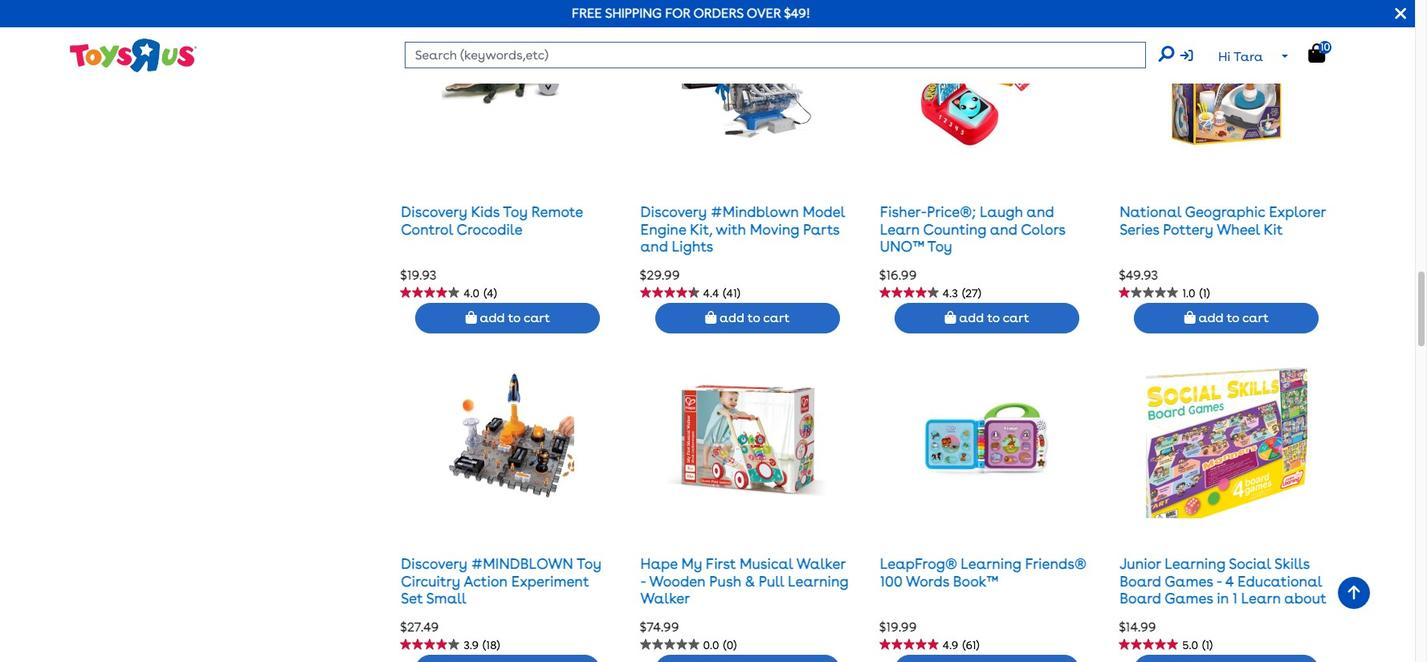Task type: vqa. For each thing, say whether or not it's contained in the screenshot.
Skills
yes



Task type: describe. For each thing, give the bounding box(es) containing it.
$14.99
[[1119, 619, 1157, 635]]

push
[[710, 573, 742, 589]]

add to cart button for with
[[655, 303, 840, 333]]

learning for book™
[[961, 555, 1022, 572]]

5.0 (1)
[[1183, 639, 1213, 652]]

book™
[[953, 573, 999, 589]]

to for wheel
[[1227, 310, 1240, 325]]

discovery #mindblown model engine kit, with moving parts and lights image
[[682, 5, 814, 166]]

&
[[745, 573, 755, 589]]

social
[[1230, 555, 1272, 572]]

#mindblown
[[711, 203, 799, 220]]

national geographic explorer series pottery wheel kit image
[[1161, 5, 1293, 166]]

to for crocodile
[[508, 310, 521, 325]]

fisher-price®; laugh and learn counting and colors uno™ toy link
[[880, 203, 1066, 255]]

$27.49
[[400, 619, 439, 635]]

fisher-
[[880, 203, 927, 220]]

discovery #mindblown toy circuitry action experiment set small image
[[442, 357, 574, 518]]

pull
[[759, 573, 784, 589]]

kit,
[[690, 221, 713, 238]]

counting
[[924, 221, 987, 238]]

add to cart for crocodile
[[477, 310, 550, 325]]

toy inside the fisher-price®; laugh and learn counting and colors uno™ toy
[[928, 238, 953, 255]]

discovery #mindblown model engine kit, with moving parts and lights link
[[641, 203, 845, 255]]

discovery #mindblown model engine kit, with moving parts and lights
[[641, 203, 845, 255]]

2 games from the top
[[1165, 590, 1214, 607]]

shopping bag image for fisher-price®; laugh and learn counting and colors uno™ toy
[[945, 311, 956, 323]]

to for with
[[748, 310, 761, 325]]

(4)
[[484, 287, 497, 300]]

leapfrog® learning friends® 100 words book™
[[880, 555, 1087, 589]]

pottery
[[1164, 221, 1214, 238]]

free
[[572, 6, 602, 21]]

junior learning social skills board games - 4 educational board games in 1 learn about manners, emotions, friendship, and empathy image
[[1147, 357, 1308, 518]]

#mindblown
[[471, 555, 574, 572]]

learning for games
[[1165, 555, 1226, 572]]

10 link
[[1309, 41, 1342, 63]]

discovery kids toy remote control crocodile
[[401, 203, 583, 238]]

$74.99
[[640, 619, 679, 635]]

manners,
[[1120, 607, 1183, 624]]

(18)
[[483, 639, 500, 652]]

(27)
[[963, 287, 982, 300]]

add to cart button for crocodile
[[416, 303, 600, 333]]

100
[[880, 573, 903, 589]]

first
[[706, 555, 736, 572]]

kit
[[1264, 221, 1283, 238]]

10
[[1321, 41, 1331, 53]]

lights
[[672, 238, 714, 255]]

and down laugh
[[990, 221, 1018, 238]]

add to cart button for wheel
[[1135, 303, 1320, 333]]

national geographic explorer series pottery wheel kit
[[1120, 203, 1326, 238]]

add for with
[[720, 310, 745, 325]]

discovery #mindblown toy circuitry action experiment set small link
[[401, 555, 602, 607]]

engine
[[641, 221, 687, 238]]

free shipping for orders over $49!
[[572, 6, 811, 21]]

shopping bag image for discovery kids toy remote control crocodile
[[466, 311, 477, 323]]

fisher-price®; laugh and learn counting and colors uno™ toy
[[880, 203, 1066, 255]]

sign in image
[[1181, 49, 1193, 62]]

toys r us image
[[69, 37, 197, 74]]

in
[[1218, 590, 1230, 607]]

add for crocodile
[[480, 310, 505, 325]]

hape
[[641, 555, 678, 572]]

emotions,
[[1187, 607, 1254, 624]]

(1) for 1.0 (1)
[[1200, 287, 1211, 300]]

3.9 (18)
[[464, 639, 500, 652]]

control
[[401, 221, 453, 238]]

circuitry
[[401, 573, 460, 589]]

4.4
[[703, 287, 719, 300]]

1.0
[[1183, 287, 1196, 300]]

discovery for kit,
[[641, 203, 707, 220]]

add to cart button for counting
[[895, 303, 1080, 333]]

kids
[[471, 203, 500, 220]]

tara
[[1234, 49, 1264, 64]]

$49.93
[[1119, 268, 1159, 283]]

orders
[[694, 6, 744, 21]]

1 horizontal spatial walker
[[797, 555, 846, 572]]

crocodile
[[457, 221, 523, 238]]

uno™
[[880, 238, 925, 255]]

(41)
[[723, 287, 741, 300]]

$29.99
[[640, 268, 680, 283]]

1
[[1233, 590, 1238, 607]]

4.0 (4)
[[464, 287, 497, 300]]

friendship,
[[1120, 625, 1194, 642]]

4
[[1226, 573, 1234, 589]]

price®;
[[927, 203, 976, 220]]

hi tara
[[1219, 49, 1264, 64]]

junior learning social skills board games - 4 educational board games in 1 learn about manners, emotions, friendship, and empathy
[[1120, 555, 1327, 642]]

junior
[[1120, 555, 1162, 572]]



Task type: locate. For each thing, give the bounding box(es) containing it.
learning inside hape my first musical walker - wooden push & pull learning walker
[[788, 573, 849, 589]]

learning up 4
[[1165, 555, 1226, 572]]

board up manners,
[[1120, 590, 1162, 607]]

discovery inside discovery kids toy remote control crocodile
[[401, 203, 467, 220]]

add to cart button
[[416, 303, 600, 333], [655, 303, 840, 333], [895, 303, 1080, 333], [1135, 303, 1320, 333]]

$16.99
[[880, 268, 917, 283]]

1 horizontal spatial -
[[1217, 573, 1223, 589]]

(1) right the 1.0
[[1200, 287, 1211, 300]]

1 horizontal spatial learning
[[961, 555, 1022, 572]]

2 add to cart from the left
[[717, 310, 790, 325]]

0 horizontal spatial shopping bag image
[[706, 311, 717, 323]]

series
[[1120, 221, 1160, 238]]

3 add to cart button from the left
[[895, 303, 1080, 333]]

toy down counting on the top
[[928, 238, 953, 255]]

walker down wooden
[[641, 590, 690, 607]]

learn down educational
[[1242, 590, 1282, 607]]

0 vertical spatial learn
[[880, 221, 920, 238]]

- inside junior learning social skills board games - 4 educational board games in 1 learn about manners, emotions, friendship, and empathy
[[1217, 573, 1223, 589]]

1 add from the left
[[480, 310, 505, 325]]

1 vertical spatial toy
[[928, 238, 953, 255]]

0 vertical spatial board
[[1120, 573, 1162, 589]]

toy inside discovery kids toy remote control crocodile
[[503, 203, 528, 220]]

toy inside discovery #mindblown toy circuitry action experiment set small
[[577, 555, 602, 572]]

4 add to cart from the left
[[1196, 310, 1269, 325]]

learning inside leapfrog® learning friends® 100 words book™
[[961, 555, 1022, 572]]

discovery up engine
[[641, 203, 707, 220]]

1 to from the left
[[508, 310, 521, 325]]

4 add from the left
[[1199, 310, 1224, 325]]

moving
[[750, 221, 800, 238]]

2 to from the left
[[748, 310, 761, 325]]

cart for counting
[[1003, 310, 1030, 325]]

hi
[[1219, 49, 1231, 64]]

1 add to cart from the left
[[477, 310, 550, 325]]

1 horizontal spatial learn
[[1242, 590, 1282, 607]]

add to cart
[[477, 310, 550, 325], [717, 310, 790, 325], [956, 310, 1030, 325], [1196, 310, 1269, 325]]

games left 4
[[1165, 573, 1214, 589]]

2 add from the left
[[720, 310, 745, 325]]

discovery up "control"
[[401, 203, 467, 220]]

shopping bag image inside 10 link
[[1309, 43, 1326, 63]]

1 vertical spatial walker
[[641, 590, 690, 607]]

add down 1.0 (1)
[[1199, 310, 1224, 325]]

with
[[716, 221, 746, 238]]

learning up the book™
[[961, 555, 1022, 572]]

1 cart from the left
[[524, 310, 550, 325]]

about
[[1285, 590, 1327, 607]]

words
[[906, 573, 950, 589]]

0 horizontal spatial walker
[[641, 590, 690, 607]]

add to cart for wheel
[[1196, 310, 1269, 325]]

skills
[[1275, 555, 1310, 572]]

add down (41) on the top
[[720, 310, 745, 325]]

hi tara button
[[1181, 42, 1299, 72]]

and inside junior learning social skills board games - 4 educational board games in 1 learn about manners, emotions, friendship, and empathy
[[1197, 625, 1225, 642]]

2 horizontal spatial shopping bag image
[[1309, 43, 1326, 63]]

my
[[682, 555, 702, 572]]

add for wheel
[[1199, 310, 1224, 325]]

1 horizontal spatial toy
[[577, 555, 602, 572]]

learning
[[961, 555, 1022, 572], [1165, 555, 1226, 572], [788, 573, 849, 589]]

0 horizontal spatial -
[[641, 573, 646, 589]]

1 horizontal spatial shopping bag image
[[945, 311, 956, 323]]

1 vertical spatial games
[[1165, 590, 1214, 607]]

educational
[[1238, 573, 1323, 589]]

1 - from the left
[[641, 573, 646, 589]]

walker right musical
[[797, 555, 846, 572]]

- left 4
[[1217, 573, 1223, 589]]

0 vertical spatial walker
[[797, 555, 846, 572]]

1 board from the top
[[1120, 573, 1162, 589]]

shopping bag image down 4.3
[[945, 311, 956, 323]]

colors
[[1021, 221, 1066, 238]]

learn
[[880, 221, 920, 238], [1242, 590, 1282, 607]]

toy
[[503, 203, 528, 220], [928, 238, 953, 255], [577, 555, 602, 572]]

add to cart down (27)
[[956, 310, 1030, 325]]

toy for discovery kids toy remote control crocodile
[[503, 203, 528, 220]]

hape my first musical walker - wooden push & pull learning walker
[[641, 555, 849, 607]]

0 vertical spatial games
[[1165, 573, 1214, 589]]

geographic
[[1185, 203, 1266, 220]]

and up colors
[[1027, 203, 1055, 220]]

2 horizontal spatial learning
[[1165, 555, 1226, 572]]

add to cart button down (41) on the top
[[655, 303, 840, 333]]

set
[[401, 590, 423, 607]]

laugh
[[980, 203, 1024, 220]]

games left 'in'
[[1165, 590, 1214, 607]]

action
[[464, 573, 508, 589]]

0 vertical spatial (1)
[[1200, 287, 1211, 300]]

close button image
[[1396, 5, 1407, 22]]

add down (4)
[[480, 310, 505, 325]]

$19.99
[[880, 619, 917, 635]]

0 horizontal spatial toy
[[503, 203, 528, 220]]

toy for discovery #mindblown toy circuitry action experiment set small
[[577, 555, 602, 572]]

0 horizontal spatial learn
[[880, 221, 920, 238]]

4 add to cart button from the left
[[1135, 303, 1320, 333]]

3 add from the left
[[959, 310, 984, 325]]

4.9
[[943, 639, 959, 652]]

(1) right 5.0
[[1203, 639, 1213, 652]]

add
[[480, 310, 505, 325], [720, 310, 745, 325], [959, 310, 984, 325], [1199, 310, 1224, 325]]

wheel
[[1217, 221, 1261, 238]]

small
[[426, 590, 467, 607]]

and inside discovery #mindblown model engine kit, with moving parts and lights
[[641, 238, 668, 255]]

2 - from the left
[[1217, 573, 1223, 589]]

discovery for action
[[401, 555, 467, 572]]

cart for with
[[764, 310, 790, 325]]

shopping bag image down 4.0
[[466, 311, 477, 323]]

4.3 (27)
[[943, 287, 982, 300]]

fisher-price®; laugh and learn counting and colors uno™ toy image
[[921, 5, 1053, 166]]

4.9 (61)
[[943, 639, 980, 652]]

for
[[665, 6, 691, 21]]

learn up uno™ at the right
[[880, 221, 920, 238]]

add to cart down (41) on the top
[[717, 310, 790, 325]]

friends®
[[1026, 555, 1087, 572]]

shopping bag image right tara
[[1309, 43, 1326, 63]]

parts
[[803, 221, 840, 238]]

4.0
[[464, 287, 480, 300]]

discovery kids toy remote control crocodile image
[[442, 5, 574, 166]]

national geographic explorer series pottery wheel kit link
[[1120, 203, 1326, 238]]

2 shopping bag image from the left
[[1185, 311, 1196, 323]]

0 horizontal spatial shopping bag image
[[466, 311, 477, 323]]

4 to from the left
[[1227, 310, 1240, 325]]

(61)
[[963, 639, 980, 652]]

3 cart from the left
[[1003, 310, 1030, 325]]

2 cart from the left
[[764, 310, 790, 325]]

and down the emotions, at right bottom
[[1197, 625, 1225, 642]]

wooden
[[650, 573, 706, 589]]

0.0 (0)
[[703, 639, 737, 652]]

1.0 (1)
[[1183, 287, 1211, 300]]

$19.93
[[400, 268, 437, 283]]

(1)
[[1200, 287, 1211, 300], [1203, 639, 1213, 652]]

3 to from the left
[[988, 310, 1000, 325]]

and down engine
[[641, 238, 668, 255]]

1 vertical spatial learn
[[1242, 590, 1282, 607]]

learning inside junior learning social skills board games - 4 educational board games in 1 learn about manners, emotions, friendship, and empathy
[[1165, 555, 1226, 572]]

add to cart for counting
[[956, 310, 1030, 325]]

discovery inside discovery #mindblown toy circuitry action experiment set small
[[401, 555, 467, 572]]

remote
[[532, 203, 583, 220]]

cart for crocodile
[[524, 310, 550, 325]]

1 vertical spatial board
[[1120, 590, 1162, 607]]

musical
[[740, 555, 793, 572]]

experiment
[[512, 573, 589, 589]]

4 cart from the left
[[1243, 310, 1269, 325]]

over
[[747, 6, 781, 21]]

games
[[1165, 573, 1214, 589], [1165, 590, 1214, 607]]

3.9
[[464, 639, 479, 652]]

learning right pull at bottom
[[788, 573, 849, 589]]

leapfrog®
[[880, 555, 957, 572]]

toy up "experiment"
[[577, 555, 602, 572]]

2 horizontal spatial toy
[[928, 238, 953, 255]]

learn inside the fisher-price®; laugh and learn counting and colors uno™ toy
[[880, 221, 920, 238]]

2 add to cart button from the left
[[655, 303, 840, 333]]

discovery inside discovery #mindblown model engine kit, with moving parts and lights
[[641, 203, 707, 220]]

leapfrog® learning friends® 100 words book™ image
[[921, 357, 1053, 518]]

Enter Keyword or Item No. search field
[[405, 42, 1146, 68]]

shopping bag image for kit,
[[706, 311, 717, 323]]

learn inside junior learning social skills board games - 4 educational board games in 1 learn about manners, emotions, friendship, and empathy
[[1242, 590, 1282, 607]]

discovery kids toy remote control crocodile link
[[401, 203, 583, 238]]

empathy
[[1229, 625, 1292, 642]]

discovery
[[401, 203, 467, 220], [641, 203, 707, 220], [401, 555, 467, 572]]

1 horizontal spatial shopping bag image
[[1185, 311, 1196, 323]]

add down (27)
[[959, 310, 984, 325]]

2 vertical spatial toy
[[577, 555, 602, 572]]

add to cart button down (4)
[[416, 303, 600, 333]]

None search field
[[405, 42, 1174, 68]]

0 vertical spatial toy
[[503, 203, 528, 220]]

(1) for 5.0 (1)
[[1203, 639, 1213, 652]]

junior learning social skills board games - 4 educational board games in 1 learn about manners, emotions, friendship, and empathy link
[[1120, 555, 1327, 642]]

5.0
[[1183, 639, 1199, 652]]

and
[[1027, 203, 1055, 220], [990, 221, 1018, 238], [641, 238, 668, 255], [1197, 625, 1225, 642]]

hape my first musical walker - wooden push & pull learning walker image
[[667, 357, 828, 518]]

discovery for control
[[401, 203, 467, 220]]

0 horizontal spatial learning
[[788, 573, 849, 589]]

cart
[[524, 310, 550, 325], [764, 310, 790, 325], [1003, 310, 1030, 325], [1243, 310, 1269, 325]]

shopping bag image
[[706, 311, 717, 323], [1185, 311, 1196, 323]]

add to cart for with
[[717, 310, 790, 325]]

shipping
[[605, 6, 662, 21]]

- inside hape my first musical walker - wooden push & pull learning walker
[[641, 573, 646, 589]]

0.0
[[703, 639, 720, 652]]

add to cart button down (27)
[[895, 303, 1080, 333]]

1 vertical spatial (1)
[[1203, 639, 1213, 652]]

4.4 (41)
[[703, 287, 741, 300]]

discovery up circuitry on the left bottom of page
[[401, 555, 467, 572]]

(0)
[[724, 639, 737, 652]]

3 add to cart from the left
[[956, 310, 1030, 325]]

add to cart down 1.0 (1)
[[1196, 310, 1269, 325]]

shopping bag image down the 1.0
[[1185, 311, 1196, 323]]

discovery #mindblown toy circuitry action experiment set small
[[401, 555, 602, 607]]

2 board from the top
[[1120, 590, 1162, 607]]

- down "hape" at bottom left
[[641, 573, 646, 589]]

toy right kids on the left top
[[503, 203, 528, 220]]

add to cart button down 1.0 (1)
[[1135, 303, 1320, 333]]

1 add to cart button from the left
[[416, 303, 600, 333]]

1 shopping bag image from the left
[[706, 311, 717, 323]]

$49!
[[784, 6, 811, 21]]

shopping bag image
[[1309, 43, 1326, 63], [466, 311, 477, 323], [945, 311, 956, 323]]

1 games from the top
[[1165, 573, 1214, 589]]

cart for wheel
[[1243, 310, 1269, 325]]

board down the junior
[[1120, 573, 1162, 589]]

national
[[1120, 203, 1182, 220]]

to for counting
[[988, 310, 1000, 325]]

shopping bag image for pottery
[[1185, 311, 1196, 323]]

leapfrog® learning friends® 100 words book™ link
[[880, 555, 1087, 589]]

shopping bag image down 4.4
[[706, 311, 717, 323]]

add to cart down (4)
[[477, 310, 550, 325]]

add for counting
[[959, 310, 984, 325]]

to
[[508, 310, 521, 325], [748, 310, 761, 325], [988, 310, 1000, 325], [1227, 310, 1240, 325]]

model
[[803, 203, 845, 220]]



